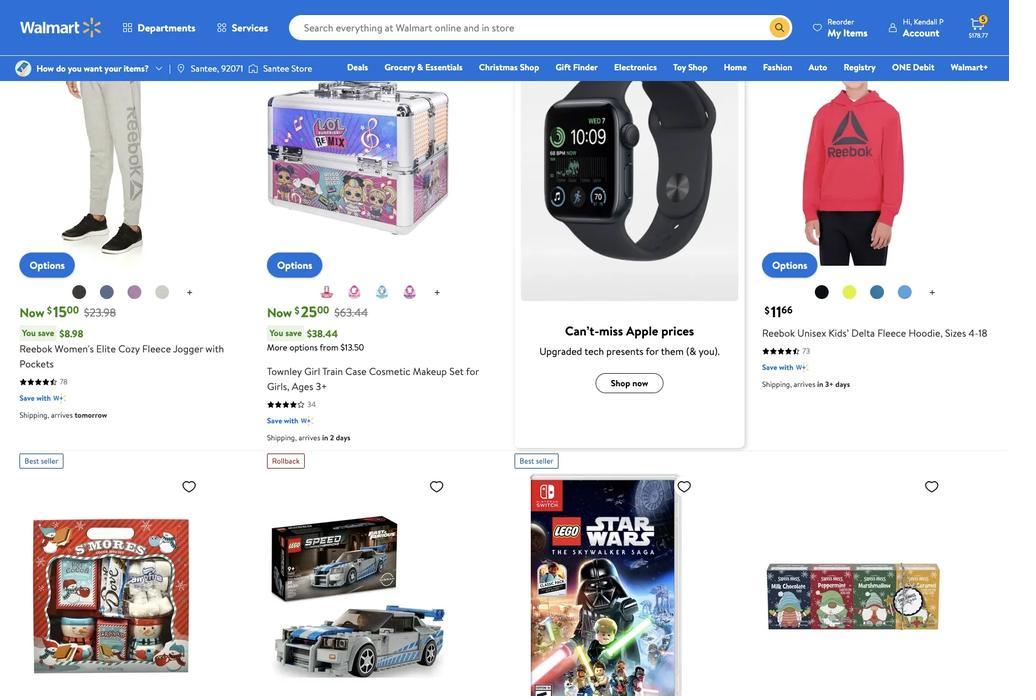 Task type: locate. For each thing, give the bounding box(es) containing it.
2 options from the left
[[277, 258, 312, 272]]

home link
[[718, 60, 753, 74]]

options up 15
[[30, 258, 65, 272]]

 image
[[15, 60, 31, 77], [248, 62, 258, 75], [176, 63, 186, 74]]

 image for santee, 92071
[[176, 63, 186, 74]]

2 now from the left
[[267, 304, 292, 321]]

reebok up pockets
[[19, 342, 52, 356]]

walmart plus image up shipping, arrives tomorrow
[[53, 392, 66, 405]]

0 vertical spatial arrives
[[794, 379, 816, 390]]

grape jam heather image
[[127, 285, 142, 300]]

+
[[186, 285, 193, 300], [434, 285, 441, 300], [929, 285, 936, 300]]

save
[[38, 327, 54, 339], [285, 327, 302, 339]]

0 vertical spatial days
[[836, 379, 850, 390]]

now left '25'
[[267, 304, 292, 321]]

options link
[[19, 253, 75, 278], [267, 253, 322, 278], [762, 253, 818, 278]]

92071
[[221, 62, 243, 75]]

save left walmart plus image on the right bottom
[[762, 362, 777, 373]]

+ button right bright cyan icon
[[919, 283, 946, 303]]

$ left 11
[[765, 304, 770, 318]]

save with left walmart plus image on the right bottom
[[762, 362, 794, 373]]

cosmetic
[[369, 365, 410, 378]]

1 vertical spatial fleece
[[142, 342, 171, 356]]

for for prices
[[646, 345, 659, 358]]

arrives down walmart plus image on the right bottom
[[794, 379, 816, 390]]

now
[[19, 304, 44, 321], [267, 304, 292, 321]]

$ for 25
[[295, 304, 300, 318]]

0 horizontal spatial save
[[19, 393, 35, 403]]

save up "options"
[[285, 327, 302, 339]]

seller for lego star wars: the skywalker saga - nintendo switch image
[[536, 456, 554, 466]]

00
[[67, 303, 79, 317], [317, 303, 329, 317]]

debit
[[913, 61, 935, 74]]

save inside you save $38.44 more options from $13.50
[[285, 327, 302, 339]]

1 horizontal spatial best seller
[[520, 456, 554, 466]]

+ button
[[176, 283, 203, 303], [424, 283, 451, 303], [919, 283, 946, 303]]

in left 2
[[322, 432, 328, 443]]

you).
[[699, 345, 720, 358]]

fleece right delta
[[877, 326, 906, 340]]

 image left how
[[15, 60, 31, 77]]

1 options link from the left
[[19, 253, 75, 278]]

2 horizontal spatial shipping,
[[762, 379, 792, 390]]

seller for dove chocolate s'mores 2 mug boxed christmas gift set, 8.94oz image
[[41, 456, 58, 466]]

 image for santee store
[[248, 62, 258, 75]]

for
[[646, 345, 659, 358], [466, 365, 479, 378]]

shop
[[520, 61, 539, 74], [688, 61, 708, 74]]

reebok unisex kids' delta fleece hoodie, sizes 4-18 image
[[762, 21, 944, 268]]

2 horizontal spatial save
[[762, 362, 777, 373]]

hi,
[[903, 16, 912, 27]]

0 horizontal spatial in
[[322, 432, 328, 443]]

arrives for tomorrow
[[51, 410, 73, 420]]

electronics
[[614, 61, 657, 74]]

you up pockets
[[22, 327, 36, 339]]

0 horizontal spatial save with
[[19, 393, 51, 403]]

2 horizontal spatial  image
[[248, 62, 258, 75]]

(&
[[686, 345, 696, 358]]

arrives left 2
[[299, 432, 320, 443]]

save inside you save $8.98 reebok women's elite cozy fleece jogger with pockets
[[38, 327, 54, 339]]

 image for how do you want your items?
[[15, 60, 31, 77]]

2 best seller from the left
[[520, 456, 554, 466]]

best seller
[[25, 456, 58, 466], [520, 456, 554, 466]]

tech
[[585, 345, 604, 358]]

0 horizontal spatial 3+
[[316, 380, 327, 393]]

 image right 92071
[[248, 62, 258, 75]]

arrives left tomorrow
[[51, 410, 73, 420]]

00 inside now $ 15 00 $23.98
[[67, 303, 79, 317]]

1 save from the left
[[38, 327, 54, 339]]

+ right grey heather icon
[[186, 285, 193, 300]]

$ inside $ 11 66
[[765, 304, 770, 318]]

1 best seller from the left
[[25, 456, 58, 466]]

in for in 3+ days
[[817, 379, 823, 390]]

save with up shipping, arrives in 2 days
[[267, 415, 298, 426]]

0 horizontal spatial now
[[19, 304, 44, 321]]

for inside can't-miss apple prices upgraded tech presents for them (& you).
[[646, 345, 659, 358]]

options
[[289, 341, 318, 354]]

1 horizontal spatial best
[[520, 456, 534, 466]]

1 + from the left
[[186, 285, 193, 300]]

3+ down 'girl'
[[316, 380, 327, 393]]

seller
[[41, 456, 58, 466], [536, 456, 554, 466]]

+ right bright cyan icon
[[929, 285, 936, 300]]

1 vertical spatial for
[[466, 365, 479, 378]]

shop right the toy
[[688, 61, 708, 74]]

townley
[[267, 365, 302, 378]]

1 vertical spatial days
[[336, 432, 351, 443]]

save down pockets
[[19, 393, 35, 403]]

upgraded
[[539, 345, 582, 358]]

2 vertical spatial arrives
[[299, 432, 320, 443]]

2 horizontal spatial arrives
[[794, 379, 816, 390]]

items
[[843, 25, 868, 39]]

3 $ from the left
[[765, 304, 770, 318]]

0 horizontal spatial best seller
[[25, 456, 58, 466]]

barbie image
[[319, 285, 334, 300]]

for left them
[[646, 345, 659, 358]]

2 horizontal spatial +
[[929, 285, 936, 300]]

0 horizontal spatial you
[[22, 327, 36, 339]]

1 now from the left
[[19, 304, 44, 321]]

1 horizontal spatial options link
[[267, 253, 322, 278]]

1 horizontal spatial now
[[267, 304, 292, 321]]

1 + button from the left
[[176, 283, 203, 303]]

walmart plus image
[[796, 361, 809, 374]]

Search search field
[[289, 15, 792, 40]]

00 down black image at the left
[[67, 303, 79, 317]]

1 horizontal spatial + button
[[424, 283, 451, 303]]

1 vertical spatial in
[[322, 432, 328, 443]]

1 horizontal spatial days
[[836, 379, 850, 390]]

2 horizontal spatial $
[[765, 304, 770, 318]]

$
[[47, 304, 52, 318], [295, 304, 300, 318], [765, 304, 770, 318]]

grocery & essentials
[[385, 61, 463, 74]]

1 you from the left
[[22, 327, 36, 339]]

2 horizontal spatial save with
[[762, 362, 794, 373]]

+ for 25
[[434, 285, 441, 300]]

with up shipping, arrives in 2 days
[[284, 415, 298, 426]]

2 save from the left
[[285, 327, 302, 339]]

save down girls,
[[267, 415, 282, 426]]

best
[[25, 456, 39, 466], [520, 456, 534, 466]]

1 horizontal spatial 3+
[[825, 379, 834, 390]]

$ inside now $ 15 00 $23.98
[[47, 304, 52, 318]]

0 horizontal spatial + button
[[176, 283, 203, 303]]

days for shipping, arrives in 2 days
[[336, 432, 351, 443]]

reebok
[[762, 326, 795, 340], [19, 342, 52, 356]]

for inside the townley girl train case cosmetic makeup set for girls, ages 3+
[[466, 365, 479, 378]]

0 horizontal spatial fleece
[[142, 342, 171, 356]]

2 horizontal spatial + button
[[919, 283, 946, 303]]

save for more
[[285, 327, 302, 339]]

0 horizontal spatial shop
[[520, 61, 539, 74]]

for right the set
[[466, 365, 479, 378]]

0 vertical spatial in
[[817, 379, 823, 390]]

1 best from the left
[[25, 456, 39, 466]]

shipping, arrives tomorrow
[[19, 410, 107, 420]]

you inside you save $8.98 reebok women's elite cozy fleece jogger with pockets
[[22, 327, 36, 339]]

00 inside now $ 25 00 $63.44
[[317, 303, 329, 317]]

$ 11 66
[[765, 301, 793, 322]]

grocery & essentials link
[[379, 60, 468, 74]]

shipping, for shipping, arrives in 2 days
[[267, 432, 297, 443]]

1 horizontal spatial  image
[[176, 63, 186, 74]]

shop right christmas
[[520, 61, 539, 74]]

santee,
[[191, 62, 219, 75]]

1 seller from the left
[[41, 456, 58, 466]]

0 horizontal spatial reebok
[[19, 342, 52, 356]]

in down unisex
[[817, 379, 823, 390]]

1 horizontal spatial save with
[[267, 415, 298, 426]]

shipping, arrives in 2 days
[[267, 432, 351, 443]]

2 shop from the left
[[688, 61, 708, 74]]

gift finder
[[556, 61, 598, 74]]

one debit link
[[887, 60, 940, 74]]

with left walmart plus image on the right bottom
[[779, 362, 794, 373]]

best for lego star wars: the skywalker saga - nintendo switch image
[[520, 456, 534, 466]]

1 horizontal spatial for
[[646, 345, 659, 358]]

1 vertical spatial arrives
[[51, 410, 73, 420]]

unisex
[[797, 326, 826, 340]]

arrives for in 3+ days
[[794, 379, 816, 390]]

0 horizontal spatial $
[[47, 304, 52, 318]]

with right jogger
[[206, 342, 224, 356]]

1 horizontal spatial fleece
[[877, 326, 906, 340]]

fleece
[[877, 326, 906, 340], [142, 342, 171, 356]]

0 horizontal spatial shipping,
[[19, 410, 49, 420]]

0 horizontal spatial options
[[30, 258, 65, 272]]

1 vertical spatial reebok
[[19, 342, 52, 356]]

2 $ from the left
[[295, 304, 300, 318]]

can't-
[[565, 323, 599, 339]]

+ right disney princess icon
[[434, 285, 441, 300]]

1 vertical spatial save
[[19, 393, 35, 403]]

1 horizontal spatial 00
[[317, 303, 329, 317]]

walmart plus image
[[53, 392, 66, 405], [301, 415, 313, 427]]

Walmart Site-Wide search field
[[289, 15, 792, 40]]

prices
[[661, 323, 694, 339]]

options link up black icon
[[762, 253, 818, 278]]

$ for 15
[[47, 304, 52, 318]]

0 horizontal spatial days
[[336, 432, 351, 443]]

2 vertical spatial shipping,
[[267, 432, 297, 443]]

1 horizontal spatial seller
[[536, 456, 554, 466]]

hoodie,
[[909, 326, 943, 340]]

options for 15
[[30, 258, 65, 272]]

swiss miss holiday gnomes assorted flavor hot cocoa gift pack, 5.52 oz, 4 count cartons image
[[762, 474, 944, 696]]

3+ down kids' at top right
[[825, 379, 834, 390]]

+ for 15
[[186, 285, 193, 300]]

set
[[449, 365, 464, 378]]

3+
[[825, 379, 834, 390], [316, 380, 327, 393]]

days
[[836, 379, 850, 390], [336, 432, 351, 443]]

1 00 from the left
[[67, 303, 79, 317]]

2 + button from the left
[[424, 283, 451, 303]]

essentials
[[425, 61, 463, 74]]

00 for 15
[[67, 303, 79, 317]]

1 horizontal spatial +
[[434, 285, 441, 300]]

more
[[267, 341, 287, 354]]

2 vertical spatial save with
[[267, 415, 298, 426]]

1 options from the left
[[30, 258, 65, 272]]

3+ inside the townley girl train case cosmetic makeup set for girls, ages 3+
[[316, 380, 327, 393]]

0 vertical spatial shipping,
[[762, 379, 792, 390]]

pockets
[[19, 357, 54, 371]]

+ button right disney princess icon
[[424, 283, 451, 303]]

my
[[828, 25, 841, 39]]

0 horizontal spatial seller
[[41, 456, 58, 466]]

save with up shipping, arrives tomorrow
[[19, 393, 51, 403]]

options up '25'
[[277, 258, 312, 272]]

2 options link from the left
[[267, 253, 322, 278]]

1 horizontal spatial $
[[295, 304, 300, 318]]

2 best from the left
[[520, 456, 534, 466]]

1 $ from the left
[[47, 304, 52, 318]]

days right 2
[[336, 432, 351, 443]]

1 horizontal spatial shop
[[688, 61, 708, 74]]

00 down barbie 'image'
[[317, 303, 329, 317]]

1 shop from the left
[[520, 61, 539, 74]]

shop for toy shop
[[688, 61, 708, 74]]

now inside now $ 15 00 $23.98
[[19, 304, 44, 321]]

0 vertical spatial reebok
[[762, 326, 795, 340]]

shipping, for shipping, arrives in 3+ days
[[762, 379, 792, 390]]

$ left 15
[[47, 304, 52, 318]]

$38.44
[[307, 327, 338, 340]]

shop for christmas shop
[[520, 61, 539, 74]]

toy shop link
[[668, 60, 713, 74]]

$ left '25'
[[295, 304, 300, 318]]

add to favorites list, lego speed champions 2 fast 2 furious nissan skyline gt-r (r34)  76917 race car toy model building kit, collectible with racer minifigure, 2023 set for kids image
[[429, 479, 444, 495]]

0 horizontal spatial arrives
[[51, 410, 73, 420]]

2 horizontal spatial options link
[[762, 253, 818, 278]]

2 you from the left
[[270, 327, 283, 339]]

2 + from the left
[[434, 285, 441, 300]]

1 horizontal spatial in
[[817, 379, 823, 390]]

5
[[982, 14, 986, 25]]

2 vertical spatial save
[[267, 415, 282, 426]]

blaze image
[[842, 285, 857, 300]]

now left 15
[[19, 304, 44, 321]]

add to favorites list, reebok unisex kids' delta fleece hoodie, sizes 4-18 image
[[924, 26, 939, 42]]

lego speed champions 2 fast 2 furious nissan skyline gt-r (r34)  76917 race car toy model building kit, collectible with racer minifigure, 2023 set for kids image
[[267, 474, 449, 696]]

 image right |
[[176, 63, 186, 74]]

1 horizontal spatial options
[[277, 258, 312, 272]]

0 vertical spatial save with
[[762, 362, 794, 373]]

save left $8.98
[[38, 327, 54, 339]]

+ button right grey heather icon
[[176, 283, 203, 303]]

1 horizontal spatial save
[[285, 327, 302, 339]]

you
[[68, 62, 82, 75]]

disney princess image
[[402, 285, 417, 300]]

best seller for lego star wars: the skywalker saga - nintendo switch image
[[520, 456, 554, 466]]

0 horizontal spatial  image
[[15, 60, 31, 77]]

0 vertical spatial for
[[646, 345, 659, 358]]

lego star wars: the skywalker saga - nintendo switch image
[[515, 474, 697, 696]]

how
[[36, 62, 54, 75]]

2 seller from the left
[[536, 456, 554, 466]]

departments
[[138, 21, 195, 35]]

0 horizontal spatial 00
[[67, 303, 79, 317]]

options link up black image at the left
[[19, 253, 75, 278]]

3 options from the left
[[772, 258, 808, 272]]

you up more
[[270, 327, 283, 339]]

shipping,
[[762, 379, 792, 390], [19, 410, 49, 420], [267, 432, 297, 443]]

1 horizontal spatial you
[[270, 327, 283, 339]]

you
[[22, 327, 36, 339], [270, 327, 283, 339]]

options link up barbie 'image'
[[267, 253, 322, 278]]

with
[[206, 342, 224, 356], [779, 362, 794, 373], [36, 393, 51, 403], [284, 415, 298, 426]]

with up shipping, arrives tomorrow
[[36, 393, 51, 403]]

fleece right cozy on the left of the page
[[142, 342, 171, 356]]

2 00 from the left
[[317, 303, 329, 317]]

reebok down $ 11 66
[[762, 326, 795, 340]]

+ button for 15
[[176, 283, 203, 303]]

2 horizontal spatial options
[[772, 258, 808, 272]]

account
[[903, 25, 940, 39]]

days down kids' at top right
[[836, 379, 850, 390]]

1 vertical spatial shipping,
[[19, 410, 49, 420]]

0 horizontal spatial for
[[466, 365, 479, 378]]

0 vertical spatial walmart plus image
[[53, 392, 66, 405]]

disney frozen image
[[374, 285, 389, 300]]

1 horizontal spatial arrives
[[299, 432, 320, 443]]

options link for 25
[[267, 253, 322, 278]]

$ inside now $ 25 00 $63.44
[[295, 304, 300, 318]]

store
[[291, 62, 312, 75]]

best for dove chocolate s'mores 2 mug boxed christmas gift set, 8.94oz image
[[25, 456, 39, 466]]

you inside you save $38.44 more options from $13.50
[[270, 327, 283, 339]]

electronics link
[[609, 60, 663, 74]]

0 horizontal spatial options link
[[19, 253, 75, 278]]

0 horizontal spatial save
[[38, 327, 54, 339]]

+ button for 25
[[424, 283, 451, 303]]

1 horizontal spatial shipping,
[[267, 432, 297, 443]]

options
[[30, 258, 65, 272], [277, 258, 312, 272], [772, 258, 808, 272]]

$63.44
[[334, 305, 368, 320]]

walmart plus image up shipping, arrives in 2 days
[[301, 415, 313, 427]]

reebok inside you save $8.98 reebok women's elite cozy fleece jogger with pockets
[[19, 342, 52, 356]]

grey heather image
[[154, 285, 169, 300]]

1 vertical spatial walmart plus image
[[301, 415, 313, 427]]

0 horizontal spatial +
[[186, 285, 193, 300]]

0 horizontal spatial best
[[25, 456, 39, 466]]

now inside now $ 25 00 $63.44
[[267, 304, 292, 321]]

with inside you save $8.98 reebok women's elite cozy fleece jogger with pockets
[[206, 342, 224, 356]]

now for 25
[[267, 304, 292, 321]]

delta
[[851, 326, 875, 340]]

options up 66
[[772, 258, 808, 272]]

0 vertical spatial fleece
[[877, 326, 906, 340]]



Task type: vqa. For each thing, say whether or not it's contained in the screenshot.
More You
yes



Task type: describe. For each thing, give the bounding box(es) containing it.
add to favorites list, townley girl train case cosmetic makeup set for girls, ages 3+ image
[[429, 26, 444, 42]]

search icon image
[[775, 23, 785, 33]]

in for in 2 days
[[322, 432, 328, 443]]

santee store
[[263, 62, 312, 75]]

barbie pink image
[[347, 285, 362, 300]]

girls,
[[267, 380, 290, 393]]

$13.50
[[341, 341, 364, 354]]

can't-miss apple prices. upgraded tech presents for them (& you). shop now. image
[[515, 1, 745, 307]]

auto
[[809, 61, 827, 74]]

case
[[345, 365, 367, 378]]

you save $38.44 more options from $13.50
[[267, 327, 364, 354]]

&
[[417, 61, 423, 74]]

apple
[[626, 323, 658, 339]]

how do you want your items?
[[36, 62, 149, 75]]

options for 25
[[277, 258, 312, 272]]

you for more
[[270, 327, 283, 339]]

rollback
[[272, 456, 300, 466]]

registry link
[[838, 60, 881, 74]]

dove chocolate s'mores 2 mug boxed christmas gift set, 8.94oz image
[[19, 474, 202, 696]]

reebok women's elite cozy fleece jogger with pockets image
[[19, 21, 202, 268]]

11
[[771, 301, 782, 322]]

34
[[307, 399, 316, 410]]

now for 15
[[19, 304, 44, 321]]

departments button
[[112, 13, 206, 43]]

5 $178.77
[[969, 14, 988, 40]]

you for reebok
[[22, 327, 36, 339]]

tomorrow
[[75, 410, 107, 420]]

miss
[[599, 323, 623, 339]]

deals
[[347, 61, 368, 74]]

jogger
[[173, 342, 203, 356]]

presents
[[606, 345, 644, 358]]

ensign blue heather image
[[99, 285, 114, 300]]

bright cyan image
[[897, 285, 912, 300]]

walmart+
[[951, 61, 988, 74]]

girl
[[304, 365, 320, 378]]

townley girl train case cosmetic makeup set for girls, ages 3+ image
[[267, 21, 449, 268]]

santee, 92071
[[191, 62, 243, 75]]

auto link
[[803, 60, 833, 74]]

gift
[[556, 61, 571, 74]]

blue coral image
[[869, 285, 885, 300]]

best seller for dove chocolate s'mores 2 mug boxed christmas gift set, 8.94oz image
[[25, 456, 58, 466]]

1 vertical spatial save with
[[19, 393, 51, 403]]

66
[[782, 303, 793, 317]]

toy
[[673, 61, 686, 74]]

christmas
[[479, 61, 518, 74]]

15
[[53, 301, 67, 322]]

1 horizontal spatial save
[[267, 415, 282, 426]]

reorder my items
[[828, 16, 868, 39]]

hi, kendall p account
[[903, 16, 944, 39]]

fleece inside you save $8.98 reebok women's elite cozy fleece jogger with pockets
[[142, 342, 171, 356]]

one
[[892, 61, 911, 74]]

shipping, for shipping, arrives tomorrow
[[19, 410, 49, 420]]

home
[[724, 61, 747, 74]]

reebok unisex kids' delta fleece hoodie, sizes 4-18
[[762, 326, 988, 340]]

gift finder link
[[550, 60, 604, 74]]

fashion
[[763, 61, 792, 74]]

|
[[169, 62, 171, 75]]

services
[[232, 21, 268, 35]]

christmas shop link
[[473, 60, 545, 74]]

73
[[802, 346, 810, 356]]

save for reebok
[[38, 327, 54, 339]]

3 + button from the left
[[919, 283, 946, 303]]

cozy
[[118, 342, 140, 356]]

$23.98
[[84, 305, 116, 320]]

now $ 25 00 $63.44
[[267, 301, 368, 322]]

women's
[[55, 342, 94, 356]]

3 options link from the left
[[762, 253, 818, 278]]

kendall
[[914, 16, 938, 27]]

townley girl train case cosmetic makeup set for girls, ages 3+
[[267, 365, 479, 393]]

1 horizontal spatial walmart plus image
[[301, 415, 313, 427]]

add to favorites list, lego star wars: the skywalker saga - nintendo switch image
[[677, 479, 692, 495]]

black image
[[71, 285, 86, 300]]

from
[[320, 341, 338, 354]]

arrives for in 2 days
[[299, 432, 320, 443]]

now $ 15 00 $23.98
[[19, 301, 116, 322]]

you save $8.98 reebok women's elite cozy fleece jogger with pockets
[[19, 327, 224, 371]]

fashion link
[[758, 60, 798, 74]]

kids'
[[829, 326, 849, 340]]

4-
[[969, 326, 979, 340]]

0 vertical spatial save
[[762, 362, 777, 373]]

days for shipping, arrives in 3+ days
[[836, 379, 850, 390]]

$8.98
[[59, 327, 83, 340]]

2
[[330, 432, 334, 443]]

ages
[[292, 380, 313, 393]]

can't-miss apple prices upgraded tech presents for them (& you).
[[539, 323, 720, 358]]

walmart+ link
[[945, 60, 994, 74]]

18
[[979, 326, 988, 340]]

00 for 25
[[317, 303, 329, 317]]

1 horizontal spatial reebok
[[762, 326, 795, 340]]

walmart image
[[20, 18, 102, 38]]

for for case
[[466, 365, 479, 378]]

0 horizontal spatial walmart plus image
[[53, 392, 66, 405]]

p
[[939, 16, 944, 27]]

them
[[661, 345, 684, 358]]

grocery
[[385, 61, 415, 74]]

add to favorites list, dove chocolate s'mores 2 mug boxed christmas gift set, 8.94oz image
[[182, 479, 197, 495]]

3 + from the left
[[929, 285, 936, 300]]

options link for 15
[[19, 253, 75, 278]]

christmas shop
[[479, 61, 539, 74]]

registry
[[844, 61, 876, 74]]

$178.77
[[969, 31, 988, 40]]

add to favorites list, swiss miss holiday gnomes assorted flavor hot cocoa gift pack, 5.52 oz, 4 count cartons image
[[924, 479, 939, 495]]

makeup
[[413, 365, 447, 378]]

services button
[[206, 13, 279, 43]]

sizes
[[945, 326, 966, 340]]

want
[[84, 62, 102, 75]]

78
[[60, 376, 68, 387]]

finder
[[573, 61, 598, 74]]

shipping, arrives in 3+ days
[[762, 379, 850, 390]]

toy shop
[[673, 61, 708, 74]]

25
[[301, 301, 317, 322]]

do
[[56, 62, 66, 75]]

black image
[[814, 285, 829, 300]]

add to favorites list, reebok women's elite cozy fleece jogger with pockets image
[[182, 26, 197, 42]]



